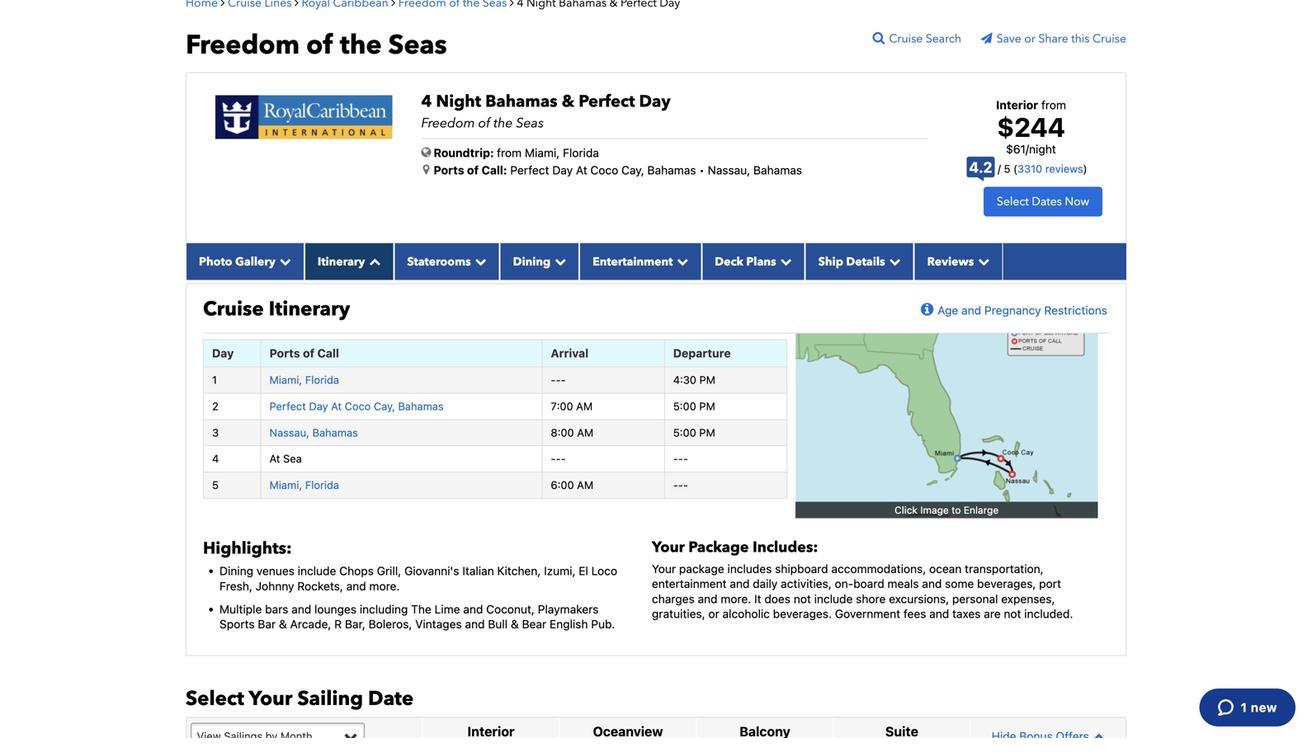 Task type: vqa. For each thing, say whether or not it's contained in the screenshot.
The Calendar "image"
no



Task type: describe. For each thing, give the bounding box(es) containing it.
share
[[1039, 31, 1068, 47]]

miami, florida for 1
[[269, 374, 339, 386]]

and inside age and pregnancy restrictions link
[[962, 304, 981, 317]]

this
[[1071, 31, 1090, 47]]

entertainment button
[[580, 243, 702, 280]]

ports for ports of call
[[269, 346, 300, 360]]

entertainment
[[652, 577, 727, 591]]

included.
[[1024, 608, 1073, 621]]

package
[[688, 538, 749, 558]]

2
[[212, 400, 219, 413]]

more. inside your package includes: your package includes shipboard accommodations, ocean transportation, entertainment and daily activities, on-board meals and some beverages, port charges and more. it does not include shore excursions, personal expenses, gratuities, or alcoholic beverages. government fees and taxes are not included.
[[721, 592, 751, 606]]

reviews button
[[914, 243, 1003, 280]]

miami, florida for 5
[[269, 479, 339, 492]]

1 vertical spatial your
[[652, 562, 676, 576]]

chevron down image for staterooms
[[471, 256, 487, 267]]

day-
[[203, 313, 240, 336]]

4 for 4 night bahamas & perfect day freedom of the seas
[[421, 90, 432, 113]]

beverages,
[[977, 577, 1036, 591]]

miami, florida link for 5
[[269, 479, 339, 492]]

day up the 1
[[212, 346, 234, 360]]

2 vertical spatial your
[[249, 686, 292, 713]]

save or share this cruise link
[[981, 31, 1127, 47]]

lime
[[435, 603, 460, 617]]

charges
[[652, 592, 695, 606]]

florida for 1
[[305, 374, 339, 386]]

ship details button
[[805, 243, 914, 280]]

globe image
[[421, 147, 431, 158]]

english
[[550, 618, 588, 632]]

6:00 am
[[551, 479, 594, 492]]

deck plans button
[[702, 243, 805, 280]]

bull
[[488, 618, 508, 632]]

save or share this cruise
[[997, 31, 1127, 47]]

1 vertical spatial cay,
[[374, 400, 395, 413]]

4.2 / 5 ( 3310 reviews )
[[969, 159, 1087, 176]]

freedom inside 4 night bahamas & perfect day freedom of the seas
[[421, 114, 475, 132]]

age and pregnancy restrictions link
[[915, 302, 1108, 318]]

loco
[[591, 565, 617, 578]]

ocean
[[929, 562, 962, 576]]

roundtrip:
[[434, 146, 494, 160]]

government
[[835, 608, 901, 621]]

1 horizontal spatial &
[[511, 618, 519, 632]]

seas inside 4 night bahamas & perfect day freedom of the seas
[[516, 114, 544, 132]]

3310
[[1018, 163, 1042, 175]]

arcade,
[[290, 618, 331, 632]]

dining for dining venues include chops grill, giovanni's italian kitchen, izumi, el loco fresh, johnny rockets, and more.
[[220, 565, 253, 578]]

5:00 pm for 8:00 am
[[673, 427, 715, 439]]

1 horizontal spatial nassau,
[[708, 163, 750, 177]]

of for call:
[[467, 163, 479, 177]]

from for miami,
[[497, 146, 522, 160]]

rockets,
[[297, 580, 343, 593]]

search image
[[873, 32, 889, 45]]

are
[[984, 608, 1001, 621]]

include inside the "dining venues include chops grill, giovanni's italian kitchen, izumi, el loco fresh, johnny rockets, and more."
[[298, 565, 336, 578]]

johnny
[[256, 580, 294, 593]]

2 horizontal spatial cruise
[[1093, 31, 1127, 47]]

chevron down image for entertainment
[[673, 256, 689, 267]]

chevron down image for details
[[885, 256, 901, 267]]

(
[[1014, 163, 1018, 175]]

vintages
[[415, 618, 462, 632]]

5:00 pm for 7:00 am
[[673, 400, 715, 413]]

3310 reviews link
[[1018, 163, 1083, 175]]

reviews
[[927, 254, 974, 270]]

info circle image
[[915, 302, 938, 318]]

freedom of the seas main content
[[177, 0, 1135, 739]]

cruise for cruise itinerary
[[203, 296, 264, 323]]

shipboard
[[775, 562, 828, 576]]

taxes
[[952, 608, 981, 621]]

4 for 4
[[212, 453, 219, 465]]

nassau, bahamas
[[269, 427, 358, 439]]

coconut,
[[486, 603, 535, 617]]

7:00 am
[[551, 400, 593, 413]]

night
[[1029, 142, 1056, 156]]

/ inside 4.2 / 5 ( 3310 reviews )
[[998, 163, 1001, 175]]

pub.
[[591, 618, 615, 632]]

the inside 4 night bahamas & perfect day freedom of the seas
[[494, 114, 513, 132]]

departure
[[673, 346, 731, 360]]

day up ports of call
[[265, 313, 297, 336]]

of for the
[[306, 27, 333, 63]]

and inside the "dining venues include chops grill, giovanni's italian kitchen, izumi, el loco fresh, johnny rockets, and more."
[[346, 580, 366, 593]]

the
[[411, 603, 431, 617]]

cruise itinerary
[[203, 296, 350, 323]]

lounges
[[314, 603, 357, 617]]

0 vertical spatial coco
[[590, 163, 618, 177]]

freedom of the seas
[[186, 27, 447, 63]]

paper plane image
[[981, 33, 997, 44]]

1 horizontal spatial cay,
[[621, 163, 644, 177]]

alcoholic
[[723, 608, 770, 621]]

4:30 pm
[[673, 374, 716, 386]]

plans
[[746, 254, 776, 270]]

boleros,
[[369, 618, 412, 632]]

sports
[[220, 618, 255, 632]]

at sea
[[269, 453, 302, 465]]

8:00 am
[[551, 427, 594, 439]]

1 vertical spatial perfect
[[510, 163, 549, 177]]

miami, for 5
[[269, 479, 302, 492]]

chops
[[339, 565, 374, 578]]

and right lime
[[463, 603, 483, 617]]

sea
[[283, 453, 302, 465]]

deck plans
[[715, 254, 776, 270]]

1 pm from the top
[[699, 374, 716, 386]]

5:00 for 8:00 am
[[673, 427, 696, 439]]

itinerary inside itinerary dropdown button
[[318, 254, 365, 270]]

bar
[[258, 618, 276, 632]]

does
[[765, 592, 791, 606]]

miami, for 1
[[269, 374, 302, 386]]

shore
[[856, 592, 886, 606]]

beverages.
[[773, 608, 832, 621]]

of inside 4 night bahamas & perfect day freedom of the seas
[[478, 114, 490, 132]]

1 angle right image from the left
[[295, 0, 299, 8]]

chevron down image for photo gallery
[[276, 256, 291, 267]]

chevron down image for plans
[[776, 256, 792, 267]]

or inside your package includes: your package includes shipboard accommodations, ocean transportation, entertainment and daily activities, on-board meals and some beverages, port charges and more. it does not include shore excursions, personal expenses, gratuities, or alcoholic beverages. government fees and taxes are not included.
[[708, 608, 719, 621]]

playmakers
[[538, 603, 599, 617]]

2 vertical spatial at
[[269, 453, 280, 465]]

& inside 4 night bahamas & perfect day freedom of the seas
[[562, 90, 575, 113]]

2 angle right image from the left
[[510, 0, 514, 8]]

3
[[212, 427, 219, 439]]

0 horizontal spatial &
[[279, 618, 287, 632]]

night
[[436, 90, 481, 113]]

gallery
[[235, 254, 276, 270]]

date
[[368, 686, 414, 713]]

kitchen,
[[497, 565, 541, 578]]

meals
[[888, 577, 919, 591]]

call:
[[482, 163, 507, 177]]

select          dates now link
[[984, 187, 1103, 217]]

by-
[[240, 313, 265, 336]]

0 vertical spatial not
[[794, 592, 811, 606]]

from for $244
[[1041, 98, 1066, 112]]

chevron down image for dining
[[551, 256, 566, 267]]

1 angle right image from the left
[[221, 0, 225, 8]]

5:00 for 7:00 am
[[673, 400, 696, 413]]

of for call
[[303, 346, 315, 360]]

expenses,
[[1001, 592, 1055, 606]]

dining venues include chops grill, giovanni's italian kitchen, izumi, el loco fresh, johnny rockets, and more.
[[220, 565, 617, 593]]



Task type: locate. For each thing, give the bounding box(es) containing it.
3 chevron down image from the left
[[551, 256, 566, 267]]

1 vertical spatial 4
[[212, 453, 219, 465]]

6:00
[[551, 479, 574, 492]]

0 horizontal spatial more.
[[369, 580, 400, 593]]

2 5:00 from the top
[[673, 427, 696, 439]]

bars
[[265, 603, 288, 617]]

1 vertical spatial not
[[1004, 608, 1021, 621]]

cruise search
[[889, 31, 962, 47]]

2 vertical spatial perfect
[[269, 400, 306, 413]]

perfect up nassau, bahamas
[[269, 400, 306, 413]]

1 vertical spatial ports
[[269, 346, 300, 360]]

perfect down 'roundtrip: from miami, florida'
[[510, 163, 549, 177]]

interior
[[996, 98, 1038, 112]]

bahamas
[[485, 90, 558, 113], [647, 163, 696, 177], [753, 163, 802, 177], [398, 400, 444, 413], [312, 427, 358, 439]]

highlights:
[[203, 538, 292, 560]]

1 vertical spatial select
[[186, 686, 244, 713]]

0 horizontal spatial coco
[[345, 400, 371, 413]]

cruise left the search
[[889, 31, 923, 47]]

from
[[1041, 98, 1066, 112], [497, 146, 522, 160]]

save
[[997, 31, 1022, 47]]

2 horizontal spatial &
[[562, 90, 575, 113]]

select for select your sailing date
[[186, 686, 244, 713]]

1 horizontal spatial chevron down image
[[885, 256, 901, 267]]

cruise for cruise search
[[889, 31, 923, 47]]

roundtrip: from miami, florida
[[434, 146, 599, 160]]

am right 8:00
[[577, 427, 594, 439]]

chevron down image up cruise itinerary
[[276, 256, 291, 267]]

1 chevron down image from the left
[[276, 256, 291, 267]]

0 vertical spatial 5:00 pm
[[673, 400, 715, 413]]

1 horizontal spatial or
[[1024, 31, 1036, 47]]

2 5:00 pm from the top
[[673, 427, 715, 439]]

include down on-
[[814, 592, 853, 606]]

perfect up ports of call: perfect day at coco cay, bahamas • nassau, bahamas
[[579, 90, 635, 113]]

8:00
[[551, 427, 574, 439]]

4 chevron down image from the left
[[673, 256, 689, 267]]

1 vertical spatial 5:00
[[673, 427, 696, 439]]

izumi,
[[544, 565, 576, 578]]

age and pregnancy restrictions
[[938, 304, 1108, 317]]

1 vertical spatial miami,
[[269, 374, 302, 386]]

4 night bahamas & perfect day freedom of the seas
[[421, 90, 671, 132]]

2 vertical spatial miami,
[[269, 479, 302, 492]]

2 miami, florida link from the top
[[269, 479, 339, 492]]

select          dates now
[[997, 194, 1089, 210]]

1 vertical spatial the
[[494, 114, 513, 132]]

1 vertical spatial miami, florida link
[[269, 479, 339, 492]]

more. down 'grill,'
[[369, 580, 400, 593]]

chevron down image left dining dropdown button
[[471, 256, 487, 267]]

1 horizontal spatial dining
[[513, 254, 551, 270]]

not up beverages.
[[794, 592, 811, 606]]

bear
[[522, 618, 546, 632]]

grill,
[[377, 565, 401, 578]]

day down 'roundtrip: from miami, florida'
[[552, 163, 573, 177]]

0 vertical spatial seas
[[388, 27, 447, 63]]

0 horizontal spatial seas
[[388, 27, 447, 63]]

not right are
[[1004, 608, 1021, 621]]

chevron down image
[[276, 256, 291, 267], [471, 256, 487, 267], [551, 256, 566, 267], [673, 256, 689, 267]]

0 vertical spatial 4
[[421, 90, 432, 113]]

am for 6:00 am
[[577, 479, 594, 492]]

0 vertical spatial nassau,
[[708, 163, 750, 177]]

nassau,
[[708, 163, 750, 177], [269, 427, 309, 439]]

5 inside 4.2 / 5 ( 3310 reviews )
[[1004, 163, 1011, 175]]

at left sea
[[269, 453, 280, 465]]

0 vertical spatial dining
[[513, 254, 551, 270]]

freedom
[[186, 27, 300, 63], [421, 114, 475, 132]]

of down night
[[478, 114, 490, 132]]

and up arcade,
[[291, 603, 311, 617]]

miami, down ports of call
[[269, 374, 302, 386]]

chevron down image
[[776, 256, 792, 267], [885, 256, 901, 267], [974, 256, 990, 267]]

1 vertical spatial nassau,
[[269, 427, 309, 439]]

$61
[[1006, 142, 1026, 156]]

itinerary button
[[304, 243, 394, 280]]

not
[[794, 592, 811, 606], [1004, 608, 1021, 621]]

chevron down image inside staterooms dropdown button
[[471, 256, 487, 267]]

chevron down image inside dining dropdown button
[[551, 256, 566, 267]]

am right 7:00
[[576, 400, 593, 413]]

2 horizontal spatial perfect
[[579, 90, 635, 113]]

your up entertainment
[[652, 562, 676, 576]]

bar,
[[345, 618, 365, 632]]

3 chevron down image from the left
[[974, 256, 990, 267]]

0 horizontal spatial ports
[[269, 346, 300, 360]]

0 horizontal spatial cay,
[[374, 400, 395, 413]]

5 left (
[[1004, 163, 1011, 175]]

0 vertical spatial /
[[1026, 142, 1029, 156]]

2 pm from the top
[[699, 400, 715, 413]]

$244
[[997, 112, 1065, 143]]

and right age
[[962, 304, 981, 317]]

florida down nassau, bahamas link
[[305, 479, 339, 492]]

florida down call
[[305, 374, 339, 386]]

0 horizontal spatial angle right image
[[221, 0, 225, 8]]

ports right the map marker icon
[[434, 163, 464, 177]]

miami, florida
[[269, 374, 339, 386], [269, 479, 339, 492]]

chevron down image up age and pregnancy restrictions link at right top
[[974, 256, 990, 267]]

arrival
[[551, 346, 589, 360]]

1 horizontal spatial select
[[997, 194, 1029, 210]]

0 horizontal spatial freedom
[[186, 27, 300, 63]]

from up call: on the left of the page
[[497, 146, 522, 160]]

at up nassau, bahamas link
[[331, 400, 342, 413]]

royal caribbean image
[[215, 95, 392, 139]]

your left sailing
[[249, 686, 292, 713]]

more. inside the "dining venues include chops grill, giovanni's italian kitchen, izumi, el loco fresh, johnny rockets, and more."
[[369, 580, 400, 593]]

ports for ports of call: perfect day at coco cay, bahamas • nassau, bahamas
[[434, 163, 464, 177]]

florida up ports of call: perfect day at coco cay, bahamas • nassau, bahamas
[[563, 146, 599, 160]]

it
[[754, 592, 761, 606]]

miami, florida link
[[269, 374, 339, 386], [269, 479, 339, 492]]

5:00 pm
[[673, 400, 715, 413], [673, 427, 715, 439]]

1 vertical spatial am
[[577, 427, 594, 439]]

call
[[317, 346, 339, 360]]

chevron up image
[[365, 256, 381, 267]]

1 vertical spatial from
[[497, 146, 522, 160]]

florida
[[563, 146, 599, 160], [305, 374, 339, 386], [305, 479, 339, 492]]

and up "excursions," at the right of the page
[[922, 577, 942, 591]]

1 horizontal spatial the
[[494, 114, 513, 132]]

or left the alcoholic
[[708, 608, 719, 621]]

0 horizontal spatial from
[[497, 146, 522, 160]]

map marker image
[[423, 164, 430, 175]]

1 vertical spatial include
[[814, 592, 853, 606]]

chevron down image inside reviews dropdown button
[[974, 256, 990, 267]]

0 horizontal spatial include
[[298, 565, 336, 578]]

multiple
[[220, 603, 262, 617]]

and left bull
[[465, 618, 485, 632]]

1 vertical spatial itinerary
[[269, 296, 350, 323]]

/ up 4.2 / 5 ( 3310 reviews )
[[1026, 142, 1029, 156]]

and down "chops"
[[346, 580, 366, 593]]

1 horizontal spatial more.
[[721, 592, 751, 606]]

interior from $244 $61 / night
[[996, 98, 1066, 156]]

miami, florida link down sea
[[269, 479, 339, 492]]

& right bar
[[279, 618, 287, 632]]

5
[[1004, 163, 1011, 175], [212, 479, 219, 492]]

1 5:00 pm from the top
[[673, 400, 715, 413]]

chevron down image inside photo gallery 'dropdown button'
[[276, 256, 291, 267]]

am right '6:00'
[[577, 479, 594, 492]]

0 vertical spatial select
[[997, 194, 1029, 210]]

1 horizontal spatial ports
[[434, 163, 464, 177]]

0 vertical spatial miami,
[[525, 146, 560, 160]]

1 vertical spatial pm
[[699, 400, 715, 413]]

pm for 7:00 am
[[699, 400, 715, 413]]

select for select          dates now
[[997, 194, 1029, 210]]

chevron down image left entertainment
[[551, 256, 566, 267]]

cruise down photo gallery
[[203, 296, 264, 323]]

seas
[[388, 27, 447, 63], [516, 114, 544, 132]]

at down 'roundtrip: from miami, florida'
[[576, 163, 587, 177]]

2 vertical spatial am
[[577, 479, 594, 492]]

includes:
[[753, 538, 818, 558]]

1 horizontal spatial include
[[814, 592, 853, 606]]

2 vertical spatial pm
[[699, 427, 715, 439]]

details
[[846, 254, 885, 270]]

ship details
[[818, 254, 885, 270]]

4.2
[[969, 159, 992, 176]]

1 horizontal spatial angle right image
[[510, 0, 514, 8]]

2 chevron down image from the left
[[471, 256, 487, 267]]

more. up the alcoholic
[[721, 592, 751, 606]]

chevron up image
[[1089, 731, 1105, 739]]

0 vertical spatial am
[[576, 400, 593, 413]]

miami, down at sea
[[269, 479, 302, 492]]

2 horizontal spatial at
[[576, 163, 587, 177]]

angle right image
[[221, 0, 225, 8], [510, 0, 514, 8]]

2 chevron down image from the left
[[885, 256, 901, 267]]

0 vertical spatial miami, florida
[[269, 374, 339, 386]]

0 vertical spatial include
[[298, 565, 336, 578]]

5:00
[[673, 400, 696, 413], [673, 427, 696, 439]]

1 5:00 from the top
[[673, 400, 696, 413]]

ports down day-by-day itinerary:
[[269, 346, 300, 360]]

pm
[[699, 374, 716, 386], [699, 400, 715, 413], [699, 427, 715, 439]]

include inside your package includes: your package includes shipboard accommodations, ocean transportation, entertainment and daily activities, on-board meals and some beverages, port charges and more. it does not include shore excursions, personal expenses, gratuities, or alcoholic beverages. government fees and taxes are not included.
[[814, 592, 853, 606]]

0 horizontal spatial 5
[[212, 479, 219, 492]]

and right fees
[[929, 608, 949, 621]]

includes
[[727, 562, 772, 576]]

cruise right this
[[1093, 31, 1127, 47]]

dining inside dropdown button
[[513, 254, 551, 270]]

personal
[[952, 592, 998, 606]]

0 vertical spatial 5
[[1004, 163, 1011, 175]]

cruise itinerary map image
[[796, 316, 1098, 517]]

3 pm from the top
[[699, 427, 715, 439]]

& down coconut,
[[511, 618, 519, 632]]

1 vertical spatial dining
[[220, 565, 253, 578]]

nassau, bahamas link
[[269, 427, 358, 439]]

nassau, up sea
[[269, 427, 309, 439]]

1 vertical spatial at
[[331, 400, 342, 413]]

miami, florida link for 1
[[269, 374, 339, 386]]

0 horizontal spatial /
[[998, 163, 1001, 175]]

0 vertical spatial your
[[652, 538, 685, 558]]

chevron down image left "reviews"
[[885, 256, 901, 267]]

2 vertical spatial florida
[[305, 479, 339, 492]]

angle right image
[[295, 0, 299, 8], [391, 0, 396, 8]]

1 vertical spatial 5
[[212, 479, 219, 492]]

& up 'roundtrip: from miami, florida'
[[562, 90, 575, 113]]

1 vertical spatial miami, florida
[[269, 479, 339, 492]]

0 horizontal spatial not
[[794, 592, 811, 606]]

1 horizontal spatial not
[[1004, 608, 1021, 621]]

0 horizontal spatial perfect
[[269, 400, 306, 413]]

of down roundtrip:
[[467, 163, 479, 177]]

miami, florida link down ports of call
[[269, 374, 339, 386]]

1 vertical spatial 5:00 pm
[[673, 427, 715, 439]]

0 vertical spatial from
[[1041, 98, 1066, 112]]

4 down 3
[[212, 453, 219, 465]]

seas up night
[[388, 27, 447, 63]]

select down sports
[[186, 686, 244, 713]]

and down entertainment
[[698, 592, 718, 606]]

the
[[340, 27, 382, 63], [494, 114, 513, 132]]

day-by-day itinerary:
[[203, 313, 374, 336]]

0 horizontal spatial 4
[[212, 453, 219, 465]]

transportation,
[[965, 562, 1044, 576]]

day inside 4 night bahamas & perfect day freedom of the seas
[[639, 90, 671, 113]]

miami, florida down sea
[[269, 479, 339, 492]]

7:00
[[551, 400, 573, 413]]

chevron down image inside deck plans dropdown button
[[776, 256, 792, 267]]

0 vertical spatial freedom
[[186, 27, 300, 63]]

itinerary up ports of call
[[269, 296, 350, 323]]

day up nassau, bahamas link
[[309, 400, 328, 413]]

0 horizontal spatial cruise
[[203, 296, 264, 323]]

select your sailing date
[[186, 686, 414, 713]]

1 horizontal spatial 4
[[421, 90, 432, 113]]

staterooms
[[407, 254, 471, 270]]

your
[[652, 538, 685, 558], [652, 562, 676, 576], [249, 686, 292, 713]]

0 vertical spatial 5:00
[[673, 400, 696, 413]]

gratuities,
[[652, 608, 705, 621]]

4 inside 4 night bahamas & perfect day freedom of the seas
[[421, 90, 432, 113]]

or right save
[[1024, 31, 1036, 47]]

chevron down image inside ship details dropdown button
[[885, 256, 901, 267]]

0 vertical spatial itinerary
[[318, 254, 365, 270]]

4 left night
[[421, 90, 432, 113]]

perfect
[[579, 90, 635, 113], [510, 163, 549, 177], [269, 400, 306, 413]]

1 chevron down image from the left
[[776, 256, 792, 267]]

cay,
[[621, 163, 644, 177], [374, 400, 395, 413]]

perfect day at coco cay, bahamas link
[[269, 400, 444, 413]]

from right interior
[[1041, 98, 1066, 112]]

select down (
[[997, 194, 1029, 210]]

age
[[938, 304, 958, 317]]

am for 8:00 am
[[577, 427, 594, 439]]

0 vertical spatial miami, florida link
[[269, 374, 339, 386]]

1 vertical spatial florida
[[305, 374, 339, 386]]

from inside interior from $244 $61 / night
[[1041, 98, 1066, 112]]

dining for dining
[[513, 254, 551, 270]]

1 miami, florida link from the top
[[269, 374, 339, 386]]

0 horizontal spatial at
[[269, 453, 280, 465]]

0 horizontal spatial or
[[708, 608, 719, 621]]

giovanni's
[[404, 565, 459, 578]]

2 angle right image from the left
[[391, 0, 396, 8]]

dining
[[513, 254, 551, 270], [220, 565, 253, 578]]

now
[[1065, 194, 1089, 210]]

include up rockets,
[[298, 565, 336, 578]]

italian
[[462, 565, 494, 578]]

2 miami, florida from the top
[[269, 479, 339, 492]]

your up package at the bottom right of page
[[652, 538, 685, 558]]

0 horizontal spatial angle right image
[[295, 0, 299, 8]]

0 vertical spatial pm
[[699, 374, 716, 386]]

ports of call: perfect day at coco cay, bahamas • nassau, bahamas
[[434, 163, 802, 177]]

1 horizontal spatial from
[[1041, 98, 1066, 112]]

entertainment
[[593, 254, 673, 270]]

itinerary up itinerary:
[[318, 254, 365, 270]]

1 horizontal spatial /
[[1026, 142, 1029, 156]]

2 horizontal spatial chevron down image
[[974, 256, 990, 267]]

am for 7:00 am
[[576, 400, 593, 413]]

pm for 8:00 am
[[699, 427, 715, 439]]

port
[[1039, 577, 1061, 591]]

dining inside the "dining venues include chops grill, giovanni's italian kitchen, izumi, el loco fresh, johnny rockets, and more."
[[220, 565, 253, 578]]

day up ports of call: perfect day at coco cay, bahamas • nassau, bahamas
[[639, 90, 671, 113]]

0 vertical spatial florida
[[563, 146, 599, 160]]

and down includes
[[730, 577, 750, 591]]

/ inside interior from $244 $61 / night
[[1026, 142, 1029, 156]]

cruise search link
[[873, 31, 978, 47]]

perfect inside 4 night bahamas & perfect day freedom of the seas
[[579, 90, 635, 113]]

florida for 5
[[305, 479, 339, 492]]

1 horizontal spatial at
[[331, 400, 342, 413]]

fresh,
[[220, 580, 253, 593]]

0 horizontal spatial select
[[186, 686, 244, 713]]

dates
[[1032, 194, 1062, 210]]

multiple bars and lounges including the lime and coconut, playmakers sports bar & arcade, r bar, boleros, vintages and bull & bear english pub.
[[220, 603, 615, 632]]

/ left (
[[998, 163, 1001, 175]]

0 horizontal spatial nassau,
[[269, 427, 309, 439]]

nassau, right •
[[708, 163, 750, 177]]

miami, florida down ports of call
[[269, 374, 339, 386]]

miami, down 4 night bahamas & perfect day freedom of the seas
[[525, 146, 560, 160]]

chevron down image left deck
[[673, 256, 689, 267]]

1 horizontal spatial freedom
[[421, 114, 475, 132]]

of up royal caribbean image
[[306, 27, 333, 63]]

0 vertical spatial perfect
[[579, 90, 635, 113]]

1 horizontal spatial cruise
[[889, 31, 923, 47]]

sailing
[[297, 686, 363, 713]]

0 vertical spatial ports
[[434, 163, 464, 177]]

1 vertical spatial /
[[998, 163, 1001, 175]]

chevron down image inside "entertainment" dropdown button
[[673, 256, 689, 267]]

5 down 3
[[212, 479, 219, 492]]

staterooms button
[[394, 243, 500, 280]]

1 miami, florida from the top
[[269, 374, 339, 386]]

chevron down image left ship
[[776, 256, 792, 267]]

0 horizontal spatial dining
[[220, 565, 253, 578]]

of left call
[[303, 346, 315, 360]]

•
[[699, 163, 705, 177]]

some
[[945, 577, 974, 591]]

0 horizontal spatial the
[[340, 27, 382, 63]]

bahamas inside 4 night bahamas & perfect day freedom of the seas
[[485, 90, 558, 113]]

seas up 'roundtrip: from miami, florida'
[[516, 114, 544, 132]]

and
[[962, 304, 981, 317], [730, 577, 750, 591], [922, 577, 942, 591], [346, 580, 366, 593], [698, 592, 718, 606], [291, 603, 311, 617], [463, 603, 483, 617], [929, 608, 949, 621], [465, 618, 485, 632]]

0 vertical spatial at
[[576, 163, 587, 177]]



